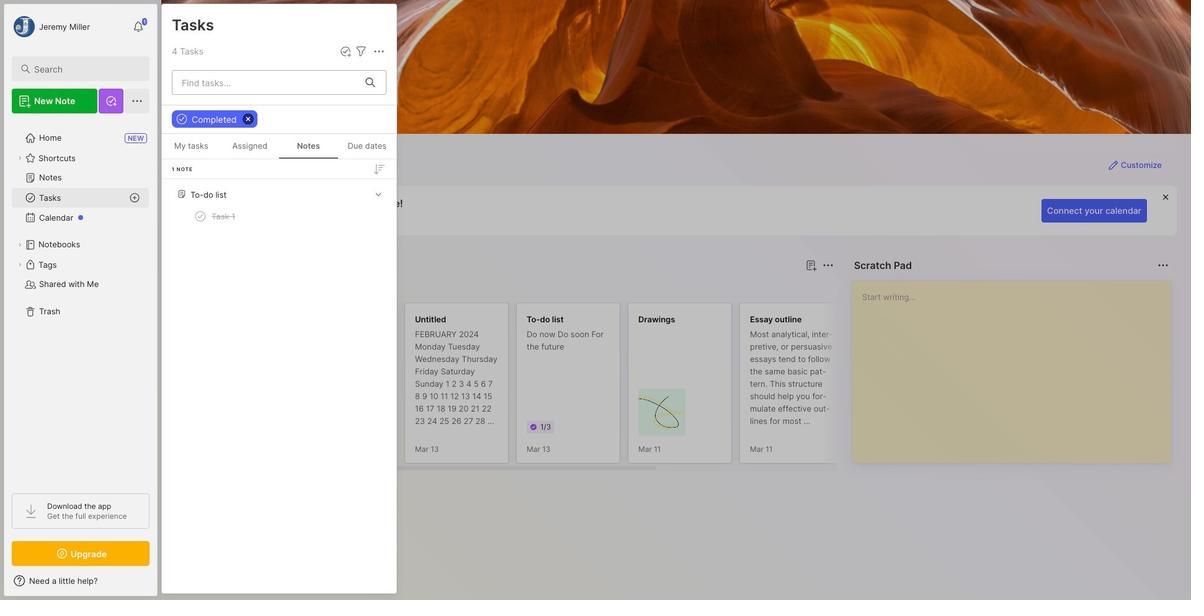 Task type: describe. For each thing, give the bounding box(es) containing it.
Sort options field
[[372, 162, 387, 177]]

main element
[[0, 0, 161, 601]]

Start writing… text field
[[863, 281, 1171, 454]]

filter tasks image
[[354, 44, 369, 59]]

Find tasks… text field
[[174, 72, 358, 93]]

Account field
[[12, 14, 90, 39]]

Search text field
[[34, 63, 138, 75]]

expand notebooks image
[[16, 241, 24, 249]]

row inside row group
[[167, 205, 392, 228]]

More actions and view options field
[[369, 44, 387, 59]]



Task type: vqa. For each thing, say whether or not it's contained in the screenshot.
tab list
no



Task type: locate. For each thing, give the bounding box(es) containing it.
collapse qa-tasks_sections_bynote_0 image
[[372, 188, 385, 201]]

None search field
[[34, 61, 138, 76]]

row group
[[162, 160, 397, 238], [181, 303, 1075, 472]]

more actions and view options image
[[372, 44, 387, 59]]

1 vertical spatial row group
[[181, 303, 1075, 472]]

new task image
[[340, 45, 352, 58]]

none search field inside main element
[[34, 61, 138, 76]]

click to collapse image
[[157, 578, 166, 593]]

task 1 0 cell
[[212, 210, 235, 223]]

expand tags image
[[16, 261, 24, 269]]

Filter tasks field
[[354, 44, 369, 59]]

tree inside main element
[[4, 121, 157, 483]]

tab
[[184, 281, 220, 295]]

row
[[167, 205, 392, 228]]

0 vertical spatial row group
[[162, 160, 397, 238]]

thumbnail image
[[639, 389, 686, 436]]

tree
[[4, 121, 157, 483]]

WHAT'S NEW field
[[4, 572, 157, 592]]



